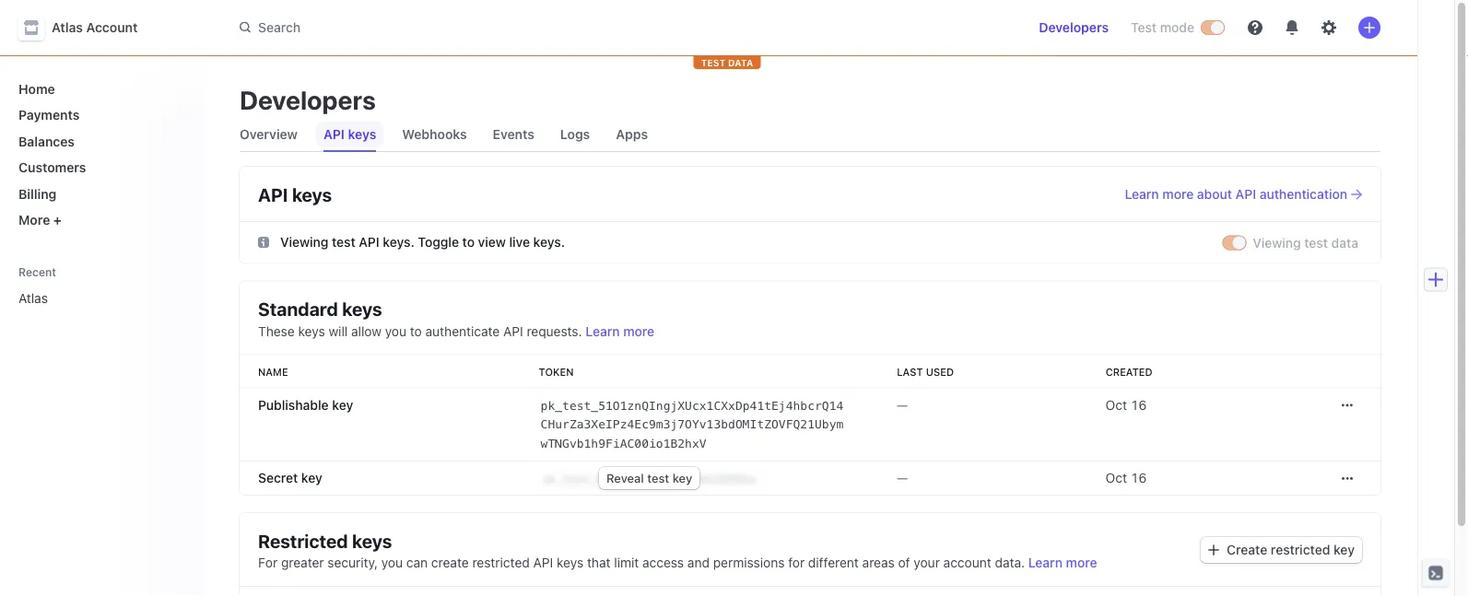 Task type: vqa. For each thing, say whether or not it's contained in the screenshot.
API inside the Standard keys These keys will allow you to authenticate API requests. Learn more
yes



Task type: describe. For each thing, give the bounding box(es) containing it.
keys left that
[[557, 556, 584, 571]]

account
[[86, 20, 138, 35]]

authenticate
[[426, 324, 500, 339]]

data.
[[995, 556, 1025, 571]]

apps link
[[609, 122, 656, 148]]

areas
[[863, 556, 895, 571]]

these
[[258, 324, 295, 339]]

last used
[[897, 366, 954, 378]]

can
[[407, 556, 428, 571]]

events
[[493, 127, 535, 142]]

key inside "button"
[[673, 472, 693, 485]]

pk_test_51o1znqingjxucx1cxxdp41tej4hbcrq14 churza3xeipz4ec9m3j7oyv13bdomitzovfq21ubym wtngvb1h9fiac00io1b2hxv button
[[539, 394, 847, 455]]

developers link
[[1032, 13, 1117, 42]]

used
[[926, 366, 954, 378]]

more +
[[18, 213, 62, 228]]

create restricted key link
[[1202, 538, 1363, 563]]

2 keys. from the left
[[534, 235, 565, 250]]

oct 16 for secret key
[[1106, 471, 1147, 486]]

publishable key
[[258, 397, 353, 413]]

keys up allow
[[342, 298, 382, 320]]

created
[[1106, 366, 1153, 378]]

greater
[[281, 556, 324, 571]]

oct for publishable key
[[1106, 397, 1128, 413]]

permissions
[[713, 556, 785, 571]]

atlas account
[[52, 20, 138, 35]]

data
[[728, 57, 754, 68]]

toggle
[[418, 235, 459, 250]]

+
[[53, 213, 62, 228]]

different
[[809, 556, 859, 571]]

api right about
[[1236, 187, 1257, 202]]

keys down api keys link
[[292, 183, 332, 205]]

of
[[899, 556, 911, 571]]

16 for publishable key
[[1131, 397, 1147, 413]]

oct 16 for publishable key
[[1106, 397, 1147, 413]]

you inside "standard keys these keys will allow you to authenticate api requests. learn more"
[[385, 324, 407, 339]]

test data
[[701, 57, 754, 68]]

events link
[[486, 122, 542, 148]]

restricted
[[258, 530, 348, 552]]

oct for secret key
[[1106, 471, 1128, 486]]

billing
[[18, 186, 57, 201]]

allow
[[351, 324, 382, 339]]

pk_test_51o1znqingjxucx1cxxdp41tej4hbcrq14 churza3xeipz4ec9m3j7oyv13bdomitzovfq21ubym wtngvb1h9fiac00io1b2hxv
[[541, 399, 844, 450]]

api inside "standard keys these keys will allow you to authenticate api requests. learn more"
[[504, 324, 523, 339]]

overview link
[[232, 122, 305, 148]]

api inside tab
[[324, 127, 345, 142]]

learn more link for restricted keys
[[1029, 556, 1098, 571]]

home link
[[11, 74, 188, 104]]

reveal test key
[[607, 472, 693, 485]]

create
[[1227, 543, 1268, 558]]

test mode
[[1131, 20, 1195, 35]]

Search text field
[[229, 11, 749, 44]]

standard
[[258, 298, 338, 320]]

test for api
[[332, 235, 356, 250]]

restricted keys for greater security, you can create restricted api keys that limit access and permissions for different areas of your account data. learn more
[[258, 530, 1098, 571]]

requests.
[[527, 324, 582, 339]]

last
[[897, 366, 924, 378]]

publishable
[[258, 397, 329, 413]]

1 vertical spatial developers
[[240, 84, 376, 115]]

to inside "standard keys these keys will allow you to authenticate api requests. learn more"
[[410, 324, 422, 339]]

— for secret key
[[897, 471, 908, 486]]

api keys link
[[316, 122, 384, 148]]

wtngvb1h9fiac00io1b2hxv
[[541, 437, 707, 450]]

test for key
[[648, 472, 670, 485]]

billing link
[[11, 179, 188, 209]]

viewing test api keys. toggle to view live keys.
[[280, 235, 565, 250]]

more
[[18, 213, 50, 228]]

home
[[18, 81, 55, 96]]

will
[[329, 324, 348, 339]]

webhooks link
[[395, 122, 475, 148]]

help image
[[1249, 20, 1263, 35]]

overview
[[240, 127, 298, 142]]

live
[[509, 235, 530, 250]]

balances link
[[11, 126, 188, 156]]

viewing test data
[[1253, 235, 1359, 250]]

svg image for publishable key
[[1343, 400, 1354, 411]]

churza3xeipz4ec9m3j7oyv13bdomitzovfq21ubym
[[541, 418, 844, 432]]

balances
[[18, 134, 75, 149]]

keys up security,
[[352, 530, 392, 552]]

customers link
[[11, 153, 188, 183]]

atlas link
[[11, 284, 162, 314]]

tab list containing overview
[[232, 118, 1381, 152]]

authentication
[[1260, 187, 1348, 202]]

test
[[701, 57, 726, 68]]

mode
[[1161, 20, 1195, 35]]

view
[[478, 235, 506, 250]]

atlas for atlas
[[18, 291, 48, 306]]



Task type: locate. For each thing, give the bounding box(es) containing it.
atlas account button
[[18, 15, 156, 41]]

you inside restricted keys for greater security, you can create restricted api keys that limit access and permissions for different areas of your account data. learn more
[[382, 556, 403, 571]]

atlas for atlas account
[[52, 20, 83, 35]]

0 horizontal spatial developers
[[240, 84, 376, 115]]

more left about
[[1163, 187, 1194, 202]]

2 oct from the top
[[1106, 471, 1128, 486]]

learn left about
[[1125, 187, 1160, 202]]

api up svg image
[[258, 183, 288, 205]]

reveal test key button
[[599, 467, 700, 490]]

more right data.
[[1067, 556, 1098, 571]]

api keys
[[324, 127, 376, 142], [258, 183, 332, 205]]

svg image inside create restricted key link
[[1209, 545, 1220, 556]]

— up the of
[[897, 471, 908, 486]]

apps
[[616, 127, 648, 142]]

viewing down authentication
[[1253, 235, 1302, 250]]

payments link
[[11, 100, 188, 130]]

api left toggle
[[359, 235, 380, 250]]

and
[[688, 556, 710, 571]]

2 vertical spatial more
[[1067, 556, 1098, 571]]

— for publishable key
[[897, 397, 908, 413]]

1 — from the top
[[897, 397, 908, 413]]

tab list
[[232, 118, 1381, 152]]

name
[[258, 366, 288, 378]]

0 vertical spatial api keys
[[324, 127, 376, 142]]

create restricted key
[[1227, 543, 1355, 558]]

0 vertical spatial more
[[1163, 187, 1194, 202]]

api inside restricted keys for greater security, you can create restricted api keys that limit access and permissions for different areas of your account data. learn more
[[533, 556, 553, 571]]

viewing
[[280, 235, 329, 250], [1253, 235, 1302, 250]]

0 vertical spatial learn
[[1125, 187, 1160, 202]]

standard keys these keys will allow you to authenticate api requests. learn more
[[258, 298, 655, 339]]

learn more link
[[586, 324, 655, 339], [1029, 556, 1098, 571]]

—
[[897, 397, 908, 413], [897, 471, 908, 486]]

test right svg image
[[332, 235, 356, 250]]

0 horizontal spatial test
[[332, 235, 356, 250]]

atlas inside button
[[52, 20, 83, 35]]

learn more link right requests.
[[586, 324, 655, 339]]

svg image for secret key
[[1343, 473, 1354, 484]]

viewing right svg image
[[280, 235, 329, 250]]

restricted inside restricted keys for greater security, you can create restricted api keys that limit access and permissions for different areas of your account data. learn more
[[473, 556, 530, 571]]

access
[[643, 556, 684, 571]]

for
[[789, 556, 805, 571]]

1 vertical spatial learn
[[586, 324, 620, 339]]

16 for secret key
[[1131, 471, 1147, 486]]

1 vertical spatial learn more link
[[1029, 556, 1098, 571]]

more inside restricted keys for greater security, you can create restricted api keys that limit access and permissions for different areas of your account data. learn more
[[1067, 556, 1098, 571]]

payments
[[18, 107, 80, 123]]

keys down standard
[[298, 324, 325, 339]]

0 horizontal spatial to
[[410, 324, 422, 339]]

api left that
[[533, 556, 553, 571]]

1 horizontal spatial learn
[[1029, 556, 1063, 571]]

api keys tab
[[316, 118, 384, 151]]

restricted inside create restricted key link
[[1271, 543, 1331, 558]]

1 horizontal spatial keys.
[[534, 235, 565, 250]]

your
[[914, 556, 940, 571]]

pk_test_51o1znqingjxucx1cxxdp41tej4hbcrq14
[[541, 399, 844, 413]]

restricted
[[1271, 543, 1331, 558], [473, 556, 530, 571]]

1 vertical spatial oct 16
[[1106, 471, 1147, 486]]

keys
[[348, 127, 376, 142], [292, 183, 332, 205], [342, 298, 382, 320], [298, 324, 325, 339], [352, 530, 392, 552], [557, 556, 584, 571]]

create
[[431, 556, 469, 571]]

api left requests.
[[504, 324, 523, 339]]

test inside "button"
[[648, 472, 670, 485]]

test
[[332, 235, 356, 250], [1305, 235, 1329, 250], [648, 472, 670, 485]]

secret key
[[258, 471, 323, 486]]

0 vertical spatial developers
[[1039, 20, 1109, 35]]

to left view
[[463, 235, 475, 250]]

learn right data.
[[1029, 556, 1063, 571]]

1 horizontal spatial to
[[463, 235, 475, 250]]

0 horizontal spatial more
[[624, 324, 655, 339]]

1 vertical spatial oct
[[1106, 471, 1128, 486]]

1 horizontal spatial developers
[[1039, 20, 1109, 35]]

to
[[463, 235, 475, 250], [410, 324, 422, 339]]

0 vertical spatial oct
[[1106, 397, 1128, 413]]

0 horizontal spatial viewing
[[280, 235, 329, 250]]

learn inside "standard keys these keys will allow you to authenticate api requests. learn more"
[[586, 324, 620, 339]]

customers
[[18, 160, 86, 175]]

learn inside restricted keys for greater security, you can create restricted api keys that limit access and permissions for different areas of your account data. learn more
[[1029, 556, 1063, 571]]

learn right requests.
[[586, 324, 620, 339]]

1 vertical spatial api keys
[[258, 183, 332, 205]]

developers up the overview
[[240, 84, 376, 115]]

0 vertical spatial you
[[385, 324, 407, 339]]

0 vertical spatial 16
[[1131, 397, 1147, 413]]

you right allow
[[385, 324, 407, 339]]

keys. left toggle
[[383, 235, 415, 250]]

data
[[1332, 235, 1359, 250]]

0 vertical spatial oct 16
[[1106, 397, 1147, 413]]

2 horizontal spatial more
[[1163, 187, 1194, 202]]

learn inside learn more about api authentication link
[[1125, 187, 1160, 202]]

2 horizontal spatial learn
[[1125, 187, 1160, 202]]

1 horizontal spatial more
[[1067, 556, 1098, 571]]

learn more link right data.
[[1029, 556, 1098, 571]]

that
[[587, 556, 611, 571]]

0 vertical spatial to
[[463, 235, 475, 250]]

1 vertical spatial atlas
[[18, 291, 48, 306]]

api
[[324, 127, 345, 142], [258, 183, 288, 205], [1236, 187, 1257, 202], [359, 235, 380, 250], [504, 324, 523, 339], [533, 556, 553, 571]]

1 horizontal spatial learn more link
[[1029, 556, 1098, 571]]

account
[[944, 556, 992, 571]]

developers left test
[[1039, 20, 1109, 35]]

1 16 from the top
[[1131, 397, 1147, 413]]

api keys right the overview
[[324, 127, 376, 142]]

1 vertical spatial you
[[382, 556, 403, 571]]

1 oct 16 from the top
[[1106, 397, 1147, 413]]

test right "reveal"
[[648, 472, 670, 485]]

search
[[258, 20, 301, 35]]

you left can on the bottom of the page
[[382, 556, 403, 571]]

1 vertical spatial —
[[897, 471, 908, 486]]

viewing for viewing test api keys. toggle to view live keys.
[[280, 235, 329, 250]]

1 vertical spatial svg image
[[1343, 473, 1354, 484]]

learn
[[1125, 187, 1160, 202], [586, 324, 620, 339], [1029, 556, 1063, 571]]

0 horizontal spatial restricted
[[473, 556, 530, 571]]

2 vertical spatial svg image
[[1209, 545, 1220, 556]]

1 oct from the top
[[1106, 397, 1128, 413]]

2 horizontal spatial test
[[1305, 235, 1329, 250]]

limit
[[614, 556, 639, 571]]

viewing for viewing test data
[[1253, 235, 1302, 250]]

oct
[[1106, 397, 1128, 413], [1106, 471, 1128, 486]]

you
[[385, 324, 407, 339], [382, 556, 403, 571]]

0 vertical spatial svg image
[[1343, 400, 1354, 411]]

logs link
[[553, 122, 598, 148]]

1 horizontal spatial viewing
[[1253, 235, 1302, 250]]

Search search field
[[229, 11, 749, 44]]

key
[[332, 397, 353, 413], [301, 471, 323, 486], [673, 472, 693, 485], [1334, 543, 1355, 558]]

oct 16
[[1106, 397, 1147, 413], [1106, 471, 1147, 486]]

learn more link for standard keys
[[586, 324, 655, 339]]

atlas inside recent navigation links "element"
[[18, 291, 48, 306]]

1 vertical spatial 16
[[1131, 471, 1147, 486]]

0 horizontal spatial atlas
[[18, 291, 48, 306]]

keys. right live
[[534, 235, 565, 250]]

secret
[[258, 471, 298, 486]]

1 horizontal spatial atlas
[[52, 20, 83, 35]]

— down last
[[897, 397, 908, 413]]

logs
[[561, 127, 590, 142]]

2 16 from the top
[[1131, 471, 1147, 486]]

0 horizontal spatial learn
[[586, 324, 620, 339]]

developers
[[1039, 20, 1109, 35], [240, 84, 376, 115]]

for
[[258, 556, 278, 571]]

1 keys. from the left
[[383, 235, 415, 250]]

keys inside tab
[[348, 127, 376, 142]]

webhooks
[[402, 127, 467, 142]]

core navigation links element
[[11, 74, 188, 235]]

token
[[539, 366, 574, 378]]

api keys inside tab
[[324, 127, 376, 142]]

1 vertical spatial to
[[410, 324, 422, 339]]

learn more about api authentication
[[1125, 187, 1348, 202]]

keys left "webhooks"
[[348, 127, 376, 142]]

1 horizontal spatial restricted
[[1271, 543, 1331, 558]]

test
[[1131, 20, 1157, 35]]

settings image
[[1322, 20, 1337, 35]]

16
[[1131, 397, 1147, 413], [1131, 471, 1147, 486]]

0 vertical spatial —
[[897, 397, 908, 413]]

0 vertical spatial atlas
[[52, 20, 83, 35]]

more
[[1163, 187, 1194, 202], [624, 324, 655, 339], [1067, 556, 1098, 571]]

recent navigation links element
[[0, 265, 203, 314]]

api keys up svg image
[[258, 183, 332, 205]]

test for data
[[1305, 235, 1329, 250]]

test left data
[[1305, 235, 1329, 250]]

0 horizontal spatial learn more link
[[586, 324, 655, 339]]

2 — from the top
[[897, 471, 908, 486]]

reveal
[[607, 472, 644, 485]]

atlas down recent
[[18, 291, 48, 306]]

svg image
[[258, 237, 269, 248]]

1 vertical spatial more
[[624, 324, 655, 339]]

1 horizontal spatial test
[[648, 472, 670, 485]]

0 horizontal spatial keys.
[[383, 235, 415, 250]]

more right requests.
[[624, 324, 655, 339]]

2 oct 16 from the top
[[1106, 471, 1147, 486]]

recent
[[18, 266, 56, 279]]

learn more about api authentication link
[[1125, 185, 1363, 204]]

api right the overview
[[324, 127, 345, 142]]

atlas left account
[[52, 20, 83, 35]]

more inside "standard keys these keys will allow you to authenticate api requests. learn more"
[[624, 324, 655, 339]]

to left authenticate
[[410, 324, 422, 339]]

0 vertical spatial learn more link
[[586, 324, 655, 339]]

atlas
[[52, 20, 83, 35], [18, 291, 48, 306]]

2 vertical spatial learn
[[1029, 556, 1063, 571]]

security,
[[328, 556, 378, 571]]

about
[[1198, 187, 1233, 202]]

svg image
[[1343, 400, 1354, 411], [1343, 473, 1354, 484], [1209, 545, 1220, 556]]



